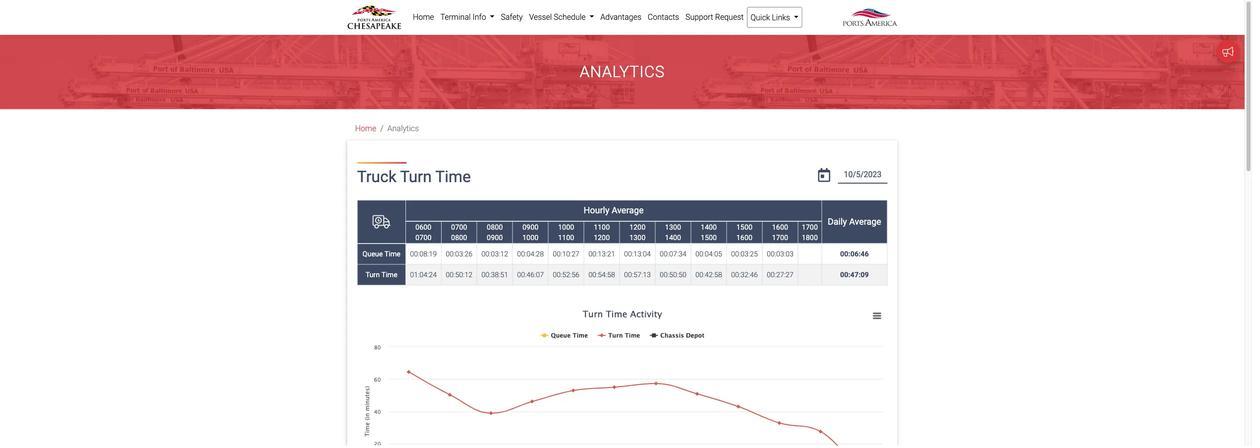 Task type: describe. For each thing, give the bounding box(es) containing it.
links
[[772, 13, 791, 22]]

1 vertical spatial 0900
[[487, 234, 503, 242]]

1 horizontal spatial 1300
[[666, 223, 682, 232]]

0 vertical spatial time
[[436, 168, 471, 186]]

1 horizontal spatial 1600
[[773, 223, 789, 232]]

00:50:50
[[660, 271, 687, 279]]

advantages link
[[598, 7, 645, 27]]

1 horizontal spatial 1200
[[630, 223, 646, 232]]

0 vertical spatial 1400
[[701, 223, 717, 232]]

1 horizontal spatial analytics
[[580, 63, 665, 81]]

1 vertical spatial 1600
[[737, 234, 753, 242]]

contacts
[[648, 12, 680, 22]]

0900 1000
[[523, 223, 539, 242]]

support request
[[686, 12, 744, 22]]

0600 0700
[[416, 223, 432, 242]]

hourly
[[584, 206, 610, 216]]

00:04:05
[[696, 250, 723, 259]]

0 horizontal spatial 1300
[[630, 234, 646, 242]]

1700 1800
[[802, 223, 818, 242]]

0 vertical spatial turn
[[400, 168, 432, 186]]

1 horizontal spatial 0900
[[523, 223, 539, 232]]

1 vertical spatial 1500
[[701, 234, 717, 242]]

1200 1300
[[630, 223, 646, 242]]

quick links link
[[747, 7, 803, 28]]

00:03:26
[[446, 250, 473, 259]]

00:03:25
[[732, 250, 758, 259]]

00:13:21
[[589, 250, 616, 259]]

0 vertical spatial 1700
[[802, 223, 818, 232]]

safety
[[501, 12, 523, 22]]

1 horizontal spatial home
[[413, 12, 434, 22]]

0 horizontal spatial analytics
[[388, 124, 419, 133]]

vessel
[[530, 12, 552, 22]]

00:27:27
[[767, 271, 794, 279]]

00:46:07
[[517, 271, 544, 279]]

0 horizontal spatial 1000
[[523, 234, 539, 242]]

safety link
[[498, 7, 526, 27]]

terminal info
[[441, 12, 488, 22]]

00:50:12
[[446, 271, 473, 279]]

00:03:03
[[767, 250, 794, 259]]

01:04:24
[[410, 271, 437, 279]]

0 horizontal spatial 1400
[[666, 234, 682, 242]]

turn time
[[366, 271, 398, 279]]

1600 1700
[[773, 223, 789, 242]]

00:07:34
[[660, 250, 687, 259]]

00:47:09
[[841, 271, 869, 279]]

0 horizontal spatial 1700
[[773, 234, 789, 242]]

quick
[[751, 13, 771, 22]]

00:06:46
[[841, 250, 869, 259]]

quick links
[[751, 13, 793, 22]]

1 vertical spatial 1100
[[559, 234, 575, 242]]

hourly average daily average
[[584, 206, 882, 227]]

request
[[716, 12, 744, 22]]

00:54:58
[[589, 271, 616, 279]]



Task type: vqa. For each thing, say whether or not it's contained in the screenshot.


Task type: locate. For each thing, give the bounding box(es) containing it.
0 horizontal spatial 1200
[[594, 234, 610, 242]]

0 vertical spatial 0900
[[523, 223, 539, 232]]

1600 up 00:03:03
[[773, 223, 789, 232]]

1 horizontal spatial average
[[850, 217, 882, 227]]

1400 up 00:07:34
[[666, 234, 682, 242]]

00:52:56
[[553, 271, 580, 279]]

0 horizontal spatial 1600
[[737, 234, 753, 242]]

1700
[[802, 223, 818, 232], [773, 234, 789, 242]]

1200 up 00:13:21
[[594, 234, 610, 242]]

0800 0900
[[487, 223, 503, 242]]

1400 1500
[[701, 223, 717, 242]]

terminal
[[441, 12, 471, 22]]

0 vertical spatial 1100
[[594, 223, 610, 232]]

1500 up 00:04:05
[[701, 234, 717, 242]]

1000
[[559, 223, 575, 232], [523, 234, 539, 242]]

info
[[473, 12, 486, 22]]

0 vertical spatial home
[[413, 12, 434, 22]]

1 vertical spatial 0800
[[451, 234, 467, 242]]

1 vertical spatial analytics
[[388, 124, 419, 133]]

1500 1600
[[737, 223, 753, 242]]

average right daily
[[850, 217, 882, 227]]

0 horizontal spatial 0800
[[451, 234, 467, 242]]

turn down queue
[[366, 271, 380, 279]]

0 horizontal spatial average
[[612, 206, 644, 216]]

1 horizontal spatial 1000
[[559, 223, 575, 232]]

advantages
[[601, 12, 642, 22]]

queue
[[363, 250, 383, 259]]

0 vertical spatial analytics
[[580, 63, 665, 81]]

00:32:46
[[732, 271, 758, 279]]

1700 up 00:03:03
[[773, 234, 789, 242]]

1800
[[802, 234, 818, 242]]

1600
[[773, 223, 789, 232], [737, 234, 753, 242]]

vessel schedule link
[[526, 7, 598, 27]]

0800 up 00:03:12 at the left bottom of page
[[487, 223, 503, 232]]

1000 up "00:04:28"
[[523, 234, 539, 242]]

truck turn time
[[357, 168, 471, 186]]

1100
[[594, 223, 610, 232], [559, 234, 575, 242]]

1 horizontal spatial 0800
[[487, 223, 503, 232]]

0700 down 0600 at the left of the page
[[416, 234, 432, 242]]

1 vertical spatial average
[[850, 217, 882, 227]]

0 horizontal spatial turn
[[366, 271, 380, 279]]

0700 0800
[[451, 223, 467, 242]]

0 vertical spatial 1500
[[737, 223, 753, 232]]

1 horizontal spatial 1400
[[701, 223, 717, 232]]

time for 00:08:19
[[385, 250, 401, 259]]

0 vertical spatial 1300
[[666, 223, 682, 232]]

0 horizontal spatial 0900
[[487, 234, 503, 242]]

0 vertical spatial 0800
[[487, 223, 503, 232]]

0 vertical spatial average
[[612, 206, 644, 216]]

1300
[[666, 223, 682, 232], [630, 234, 646, 242]]

0 horizontal spatial home link
[[355, 124, 377, 133]]

0800
[[487, 223, 503, 232], [451, 234, 467, 242]]

time
[[436, 168, 471, 186], [385, 250, 401, 259], [382, 271, 398, 279]]

1 vertical spatial 0700
[[416, 234, 432, 242]]

terminal info link
[[438, 7, 498, 27]]

average
[[612, 206, 644, 216], [850, 217, 882, 227]]

0 vertical spatial 1000
[[559, 223, 575, 232]]

1300 up 00:07:34
[[666, 223, 682, 232]]

00:10:27
[[553, 250, 580, 259]]

00:08:19
[[410, 250, 437, 259]]

queue time
[[363, 250, 401, 259]]

1000 1100
[[559, 223, 575, 242]]

0 vertical spatial 0700
[[451, 223, 467, 232]]

1100 up 00:10:27
[[559, 234, 575, 242]]

average up 1200 1300
[[612, 206, 644, 216]]

support request link
[[683, 7, 747, 27]]

00:57:13
[[625, 271, 651, 279]]

1400
[[701, 223, 717, 232], [666, 234, 682, 242]]

00:38:51
[[482, 271, 509, 279]]

1 horizontal spatial 1500
[[737, 223, 753, 232]]

1 vertical spatial 1300
[[630, 234, 646, 242]]

1500
[[737, 223, 753, 232], [701, 234, 717, 242]]

turn right truck at the top left of the page
[[400, 168, 432, 186]]

00:13:04
[[625, 250, 651, 259]]

0900 up "00:04:28"
[[523, 223, 539, 232]]

1200
[[630, 223, 646, 232], [594, 234, 610, 242]]

1 vertical spatial 1400
[[666, 234, 682, 242]]

1 vertical spatial 1200
[[594, 234, 610, 242]]

1 vertical spatial 1000
[[523, 234, 539, 242]]

truck
[[357, 168, 397, 186]]

1100 1200
[[594, 223, 610, 242]]

1 vertical spatial home link
[[355, 124, 377, 133]]

1 vertical spatial 1700
[[773, 234, 789, 242]]

1 vertical spatial home
[[355, 124, 377, 133]]

1 horizontal spatial 1100
[[594, 223, 610, 232]]

1 horizontal spatial home link
[[410, 7, 438, 27]]

1000 up 00:10:27
[[559, 223, 575, 232]]

0700
[[451, 223, 467, 232], [416, 234, 432, 242]]

0 horizontal spatial 1500
[[701, 234, 717, 242]]

0900 up 00:03:12 at the left bottom of page
[[487, 234, 503, 242]]

1100 down hourly at the left of page
[[594, 223, 610, 232]]

home
[[413, 12, 434, 22], [355, 124, 377, 133]]

2 vertical spatial time
[[382, 271, 398, 279]]

None text field
[[839, 166, 888, 184]]

1300 up 00:13:04
[[630, 234, 646, 242]]

turn
[[400, 168, 432, 186], [366, 271, 380, 279]]

1 horizontal spatial 1700
[[802, 223, 818, 232]]

1 horizontal spatial 0700
[[451, 223, 467, 232]]

0 vertical spatial 1200
[[630, 223, 646, 232]]

1300 1400
[[666, 223, 682, 242]]

support
[[686, 12, 714, 22]]

0 vertical spatial 1600
[[773, 223, 789, 232]]

1200 up 00:13:04
[[630, 223, 646, 232]]

daily
[[828, 217, 848, 227]]

0700 up '00:03:26' at the left bottom of the page
[[451, 223, 467, 232]]

0 horizontal spatial home
[[355, 124, 377, 133]]

0900
[[523, 223, 539, 232], [487, 234, 503, 242]]

1 horizontal spatial turn
[[400, 168, 432, 186]]

vessel schedule
[[530, 12, 588, 22]]

0 vertical spatial home link
[[410, 7, 438, 27]]

home link
[[410, 7, 438, 27], [355, 124, 377, 133]]

1500 up 00:03:25
[[737, 223, 753, 232]]

0600
[[416, 223, 432, 232]]

0 horizontal spatial 0700
[[416, 234, 432, 242]]

schedule
[[554, 12, 586, 22]]

1600 up 00:03:25
[[737, 234, 753, 242]]

00:04:28
[[517, 250, 544, 259]]

1 vertical spatial turn
[[366, 271, 380, 279]]

00:42:58
[[696, 271, 723, 279]]

1700 up 1800
[[802, 223, 818, 232]]

1400 up 00:04:05
[[701, 223, 717, 232]]

time for 01:04:24
[[382, 271, 398, 279]]

0 horizontal spatial 1100
[[559, 234, 575, 242]]

00:03:12
[[482, 250, 509, 259]]

contacts link
[[645, 7, 683, 27]]

calendar day image
[[819, 168, 831, 182]]

0800 up '00:03:26' at the left bottom of the page
[[451, 234, 467, 242]]

analytics
[[580, 63, 665, 81], [388, 124, 419, 133]]

1 vertical spatial time
[[385, 250, 401, 259]]



